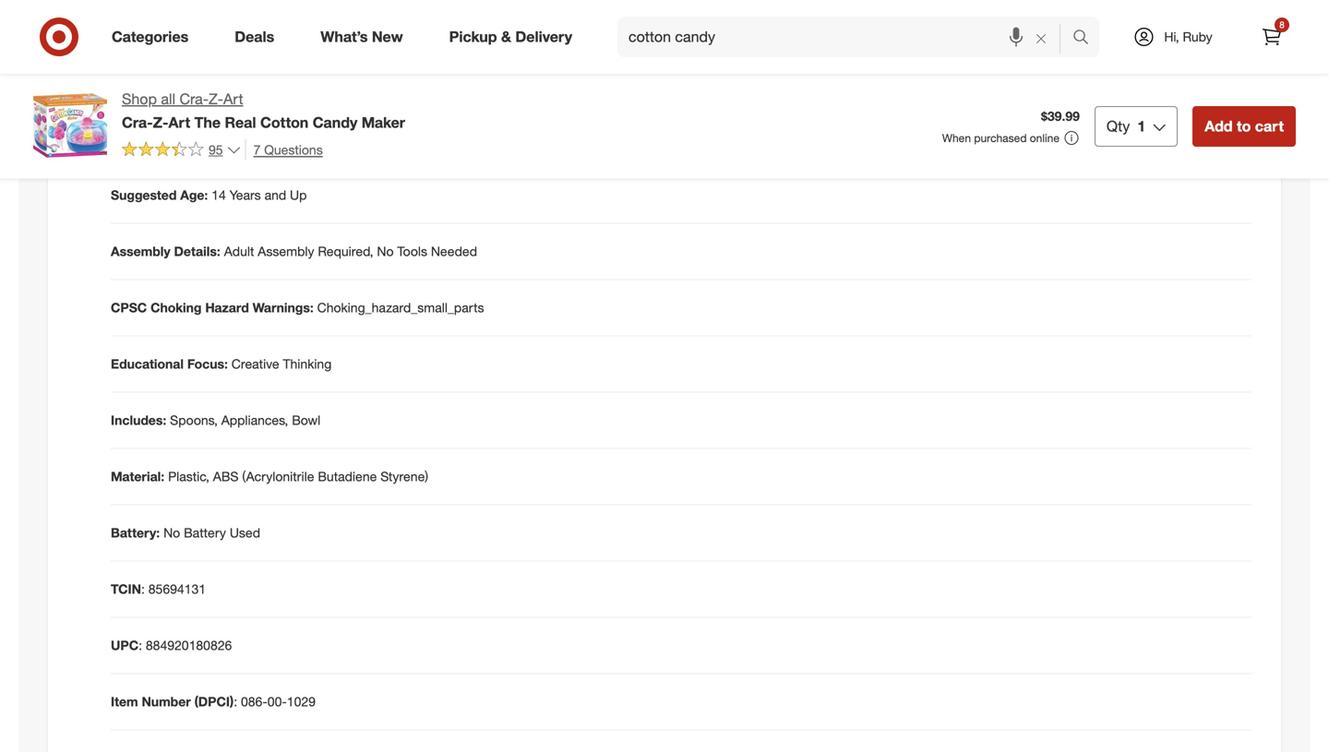 Task type: locate. For each thing, give the bounding box(es) containing it.
hi,
[[1165, 29, 1180, 45]]

0 vertical spatial cra-
[[180, 90, 209, 108]]

7.12
[[244, 131, 270, 147]]

1 horizontal spatial inches
[[381, 131, 419, 147]]

number left of
[[111, 75, 160, 91]]

inches left (h) at the left of page
[[273, 131, 311, 147]]

categories
[[112, 28, 189, 46]]

95 link
[[122, 139, 242, 162]]

: left 85694131
[[141, 581, 145, 598]]

to
[[1237, 117, 1252, 135]]

art down all in the top left of the page
[[169, 113, 190, 131]]

cra- down shop on the top
[[122, 113, 153, 131]]

0 horizontal spatial x
[[335, 131, 342, 147]]

: left 086-
[[234, 694, 237, 710]]

1 assembly from the left
[[111, 244, 171, 260]]

details:
[[174, 244, 221, 260]]

0 vertical spatial z-
[[209, 90, 223, 108]]

tcin
[[111, 581, 141, 598]]

warnings:
[[253, 300, 314, 316]]

2 horizontal spatial inches
[[492, 131, 530, 147]]

choking
[[151, 300, 202, 316]]

add to cart button
[[1193, 106, 1297, 147]]

shop
[[122, 90, 157, 108]]

1 vertical spatial :
[[139, 638, 142, 654]]

1 horizontal spatial assembly
[[258, 244, 314, 260]]

number right item
[[142, 694, 191, 710]]

What can we help you find? suggestions appear below search field
[[618, 17, 1078, 57]]

x right (h) at the left of page
[[335, 131, 342, 147]]

years
[[230, 187, 261, 203]]

styrene)
[[381, 469, 429, 485]]

0 horizontal spatial 12.25
[[345, 131, 377, 147]]

art
[[223, 90, 243, 108], [169, 113, 190, 131]]

0 horizontal spatial art
[[169, 113, 190, 131]]

thinking
[[283, 356, 332, 372]]

includes:
[[111, 412, 166, 429]]

cotton
[[260, 113, 309, 131]]

x right (w)
[[446, 131, 453, 147]]

and
[[265, 187, 286, 203]]

0 horizontal spatial inches
[[273, 131, 311, 147]]

inches left the (d)
[[492, 131, 530, 147]]

1 vertical spatial cra-
[[122, 113, 153, 131]]

cpsc
[[111, 300, 147, 316]]

&
[[501, 28, 512, 46]]

number
[[111, 75, 160, 91], [142, 694, 191, 710]]

assembly
[[111, 244, 171, 260], [258, 244, 314, 260]]

12.25
[[345, 131, 377, 147], [456, 131, 489, 147]]

1 horizontal spatial cra-
[[180, 90, 209, 108]]

appliances,
[[221, 412, 288, 429]]

no left tools
[[377, 244, 394, 260]]

cra-
[[180, 90, 209, 108], [122, 113, 153, 131]]

no
[[377, 244, 394, 260], [164, 525, 180, 541]]

0 horizontal spatial cra-
[[122, 113, 153, 131]]

0 vertical spatial no
[[377, 244, 394, 260]]

assembly details: adult assembly required, no tools needed
[[111, 244, 477, 260]]

cra- right all in the top left of the page
[[180, 90, 209, 108]]

1 horizontal spatial no
[[377, 244, 394, 260]]

(h)
[[315, 131, 331, 147]]

0 horizontal spatial assembly
[[111, 244, 171, 260]]

shop all cra-z-art cra-z-art the real cotton candy maker
[[122, 90, 405, 131]]

2 inches from the left
[[381, 131, 419, 147]]

z- up the
[[209, 90, 223, 108]]

specifications
[[111, 26, 229, 47]]

assembly down suggested
[[111, 244, 171, 260]]

inches left (w)
[[381, 131, 419, 147]]

0 vertical spatial :
[[141, 581, 145, 598]]

1 vertical spatial z-
[[153, 113, 169, 131]]

pickup & delivery link
[[434, 17, 596, 57]]

x
[[335, 131, 342, 147], [446, 131, 453, 147]]

z-
[[209, 90, 223, 108], [153, 113, 169, 131]]

material: plastic, abs (acrylonitrile butadiene styrene)
[[111, 469, 429, 485]]

00-
[[268, 694, 287, 710]]

z- down all in the top left of the page
[[153, 113, 169, 131]]

: left 884920180826
[[139, 638, 142, 654]]

inches
[[273, 131, 311, 147], [381, 131, 419, 147], [492, 131, 530, 147]]

1 horizontal spatial 12.25
[[456, 131, 489, 147]]

12.25 right (w)
[[456, 131, 489, 147]]

age:
[[180, 187, 208, 203]]

art up the real
[[223, 90, 243, 108]]

1 horizontal spatial x
[[446, 131, 453, 147]]

assembly right adult
[[258, 244, 314, 260]]

0 vertical spatial art
[[223, 90, 243, 108]]

12.25 right (h) at the left of page
[[345, 131, 377, 147]]

14
[[212, 187, 226, 203]]

deals
[[235, 28, 275, 46]]

educational focus: creative thinking
[[111, 356, 332, 372]]

3 inches from the left
[[492, 131, 530, 147]]

spoons,
[[170, 412, 218, 429]]

no left battery on the bottom of the page
[[164, 525, 180, 541]]

suggested age: 14 years and up
[[111, 187, 307, 203]]

required,
[[318, 244, 374, 260]]

add
[[1205, 117, 1233, 135]]

all
[[161, 90, 176, 108]]

7
[[254, 142, 261, 158]]

cpsc choking hazard warnings: choking_hazard_small_parts
[[111, 300, 484, 316]]

suggested
[[111, 187, 177, 203]]

1 x from the left
[[335, 131, 342, 147]]

dimensions
[[111, 131, 183, 147]]

cart
[[1256, 117, 1285, 135]]

educational
[[111, 356, 184, 372]]

search
[[1065, 30, 1109, 48]]

what's new
[[321, 28, 403, 46]]

086-
[[241, 694, 268, 710]]

pickup & delivery
[[449, 28, 573, 46]]

:
[[141, 581, 145, 598], [139, 638, 142, 654], [234, 694, 237, 710]]

0 horizontal spatial no
[[164, 525, 180, 541]]

pieces:
[[179, 75, 224, 91]]

$39.99
[[1042, 108, 1080, 124]]

adult
[[224, 244, 254, 260]]

0 horizontal spatial z-
[[153, 113, 169, 131]]



Task type: describe. For each thing, give the bounding box(es) containing it.
hi, ruby
[[1165, 29, 1213, 45]]

item
[[111, 694, 138, 710]]

what's
[[321, 28, 368, 46]]

1 inches from the left
[[273, 131, 311, 147]]

: for tcin
[[141, 581, 145, 598]]

85694131
[[148, 581, 206, 598]]

7 questions
[[254, 142, 323, 158]]

specifications button
[[63, 7, 1267, 66]]

8 link
[[1252, 17, 1293, 57]]

battery
[[184, 525, 226, 541]]

ruby
[[1183, 29, 1213, 45]]

butadiene
[[318, 469, 377, 485]]

add to cart
[[1205, 117, 1285, 135]]

needed
[[431, 244, 477, 260]]

new
[[372, 28, 403, 46]]

includes: spoons, appliances, bowl
[[111, 412, 321, 429]]

2 x from the left
[[446, 131, 453, 147]]

when purchased online
[[943, 131, 1060, 145]]

0 vertical spatial number
[[111, 75, 160, 91]]

tcin : 85694131
[[111, 581, 206, 598]]

abs
[[213, 469, 239, 485]]

number of pieces: 15
[[111, 75, 242, 91]]

(w)
[[423, 131, 442, 147]]

(overall):
[[187, 131, 241, 147]]

real
[[225, 113, 256, 131]]

online
[[1030, 131, 1060, 145]]

the
[[194, 113, 221, 131]]

2 assembly from the left
[[258, 244, 314, 260]]

qty
[[1107, 117, 1131, 135]]

qty 1
[[1107, 117, 1146, 135]]

battery: no battery used
[[111, 525, 260, 541]]

(d)
[[534, 131, 550, 147]]

purchased
[[975, 131, 1027, 145]]

up
[[290, 187, 307, 203]]

2 vertical spatial :
[[234, 694, 237, 710]]

candy
[[313, 113, 358, 131]]

dimensions (overall): 7.12 inches (h) x 12.25 inches (w) x 12.25 inches (d)
[[111, 131, 550, 147]]

upc
[[111, 638, 139, 654]]

categories link
[[96, 17, 212, 57]]

questions
[[264, 142, 323, 158]]

1
[[1138, 117, 1146, 135]]

what's new link
[[305, 17, 426, 57]]

1 vertical spatial art
[[169, 113, 190, 131]]

used
[[230, 525, 260, 541]]

(dpci)
[[194, 694, 234, 710]]

choking_hazard_small_parts
[[317, 300, 484, 316]]

1029
[[287, 694, 316, 710]]

when
[[943, 131, 972, 145]]

8
[[1280, 19, 1285, 30]]

1 horizontal spatial z-
[[209, 90, 223, 108]]

item number (dpci) : 086-00-1029
[[111, 694, 316, 710]]

1 12.25 from the left
[[345, 131, 377, 147]]

focus:
[[187, 356, 228, 372]]

(acrylonitrile
[[242, 469, 314, 485]]

95
[[209, 142, 223, 158]]

1 vertical spatial no
[[164, 525, 180, 541]]

delivery
[[516, 28, 573, 46]]

material:
[[111, 469, 165, 485]]

15
[[228, 75, 242, 91]]

plastic,
[[168, 469, 209, 485]]

upc : 884920180826
[[111, 638, 232, 654]]

1 horizontal spatial art
[[223, 90, 243, 108]]

: for upc
[[139, 638, 142, 654]]

hazard
[[205, 300, 249, 316]]

search button
[[1065, 17, 1109, 61]]

image of cra-z-art the real cotton candy maker image
[[33, 89, 107, 163]]

pickup
[[449, 28, 497, 46]]

tools
[[397, 244, 428, 260]]

maker
[[362, 113, 405, 131]]

884920180826
[[146, 638, 232, 654]]

bowl
[[292, 412, 321, 429]]

of
[[164, 75, 176, 91]]

2 12.25 from the left
[[456, 131, 489, 147]]

1 vertical spatial number
[[142, 694, 191, 710]]

creative
[[232, 356, 279, 372]]

deals link
[[219, 17, 298, 57]]



Task type: vqa. For each thing, say whether or not it's contained in the screenshot.
'Cotton'
yes



